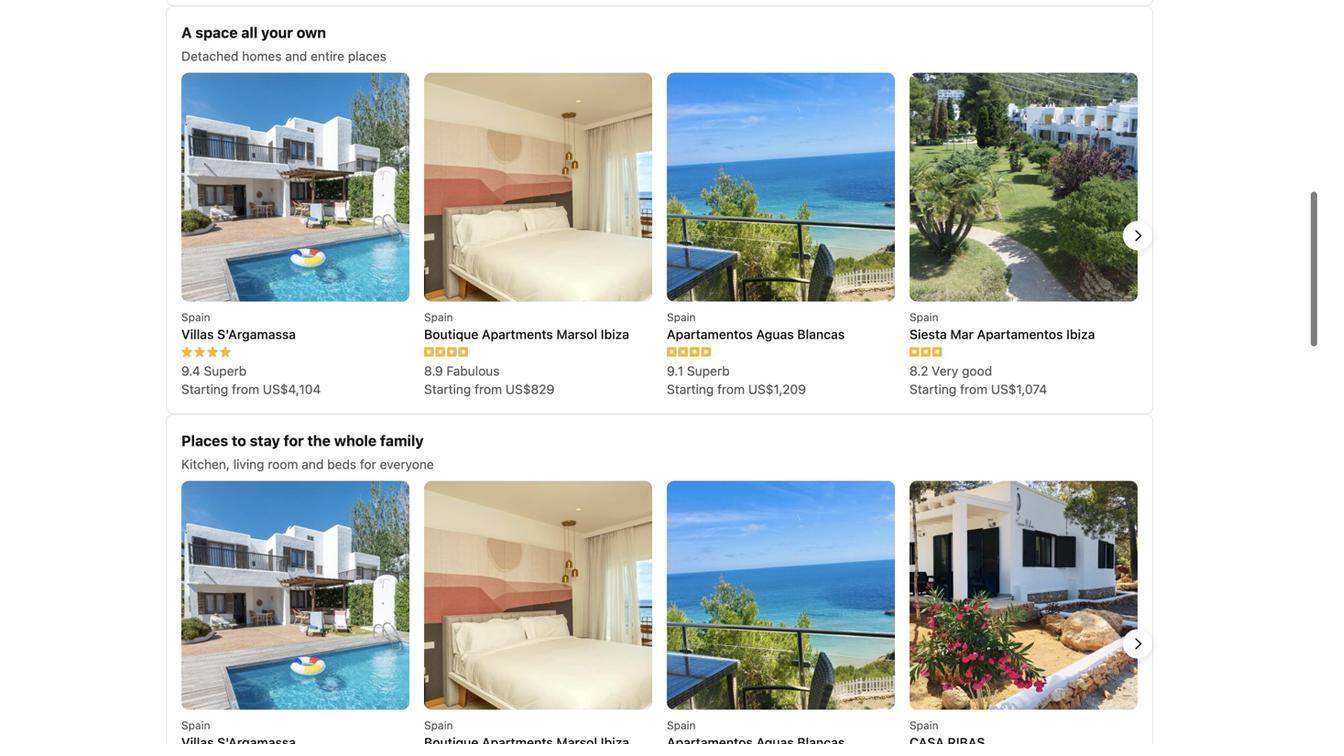 Task type: vqa. For each thing, say whether or not it's contained in the screenshot.
middle with
no



Task type: locate. For each thing, give the bounding box(es) containing it.
room
[[268, 457, 298, 472]]

1 vertical spatial region
[[167, 482, 1153, 745]]

from
[[232, 382, 259, 397], [475, 382, 502, 397], [717, 382, 745, 397], [960, 382, 988, 397]]

ibiza inside spain siesta mar apartamentos ibiza
[[1067, 327, 1095, 342]]

us$4,104
[[263, 382, 321, 397]]

from inside 9.1 superb starting from us$1,209
[[717, 382, 745, 397]]

apartamentos inside 'spain apartamentos aguas blancas'
[[667, 327, 753, 342]]

starting down the 9.4 superb
[[181, 382, 228, 397]]

3 starting from the left
[[667, 382, 714, 397]]

starting down 8.2 very in the right of the page
[[910, 382, 957, 397]]

1 from from the left
[[232, 382, 259, 397]]

0 vertical spatial and
[[285, 49, 307, 64]]

and inside places to stay for the whole family kitchen, living room and beds for everyone
[[302, 457, 324, 472]]

2 apartamentos from the left
[[977, 327, 1063, 342]]

8.9 fabulous
[[424, 364, 500, 379]]

us$829
[[506, 382, 555, 397]]

a
[[181, 24, 192, 41]]

0 vertical spatial for
[[284, 432, 304, 450]]

1 4 out of 5 image from the left
[[181, 347, 231, 358]]

places
[[348, 49, 387, 64]]

apartamentos inside spain siesta mar apartamentos ibiza
[[977, 327, 1063, 342]]

and inside a space all your own detached homes and entire places
[[285, 49, 307, 64]]

2 4 out of 5 image from the left
[[667, 347, 711, 358]]

spain link
[[181, 482, 410, 745], [424, 482, 652, 745], [667, 482, 895, 745], [910, 482, 1138, 745]]

from down the 9.1 superb
[[717, 382, 745, 397]]

9.4 superb starting from us$4,104
[[181, 364, 321, 397]]

starting down the 9.1 superb
[[667, 382, 714, 397]]

starting inside 9.1 superb starting from us$1,209
[[667, 382, 714, 397]]

4 out of 5 image down the villas
[[181, 347, 231, 358]]

boutique
[[424, 327, 479, 342]]

starting
[[181, 382, 228, 397], [424, 382, 471, 397], [667, 382, 714, 397], [910, 382, 957, 397]]

own
[[297, 24, 326, 41]]

2 from from the left
[[475, 382, 502, 397]]

0 horizontal spatial ibiza
[[601, 327, 629, 342]]

from down good
[[960, 382, 988, 397]]

3 spain link from the left
[[667, 482, 895, 745]]

everyone
[[380, 457, 434, 472]]

4 out of 5 image up the 9.1 superb
[[667, 347, 711, 358]]

apartamentos up us$1,074 in the bottom right of the page
[[977, 327, 1063, 342]]

1 region from the top
[[167, 73, 1153, 399]]

for left the
[[284, 432, 304, 450]]

spain villas s'argamassa
[[181, 311, 296, 342]]

from down the 9.4 superb
[[232, 382, 259, 397]]

marsol
[[557, 327, 597, 342]]

for
[[284, 432, 304, 450], [360, 457, 376, 472]]

1 spain link from the left
[[181, 482, 410, 745]]

for right beds
[[360, 457, 376, 472]]

apartamentos up the 9.1 superb
[[667, 327, 753, 342]]

2 starting from the left
[[424, 382, 471, 397]]

4 from from the left
[[960, 382, 988, 397]]

from inside 8.2 very good starting from us$1,074
[[960, 382, 988, 397]]

0 horizontal spatial 4 out of 5 image
[[181, 347, 231, 358]]

family
[[380, 432, 424, 450]]

1 horizontal spatial 4 out of 5 image
[[667, 347, 711, 358]]

2 region from the top
[[167, 482, 1153, 745]]

0 horizontal spatial apartamentos
[[667, 327, 753, 342]]

from for 9.1 superb
[[717, 382, 745, 397]]

region for places to stay for the whole family
[[167, 482, 1153, 745]]

spain inside the spain villas s'argamassa
[[181, 311, 210, 324]]

0 horizontal spatial for
[[284, 432, 304, 450]]

spain
[[181, 311, 210, 324], [424, 311, 453, 324], [667, 311, 696, 324], [910, 311, 939, 324], [181, 720, 210, 733], [424, 720, 453, 733], [667, 720, 696, 733], [910, 720, 939, 733]]

spain inside spain siesta mar apartamentos ibiza
[[910, 311, 939, 324]]

1 starting from the left
[[181, 382, 228, 397]]

starting down 8.9 fabulous at left
[[424, 382, 471, 397]]

spain siesta mar apartamentos ibiza
[[910, 311, 1095, 342]]

1 horizontal spatial apartamentos
[[977, 327, 1063, 342]]

detached
[[181, 49, 239, 64]]

from inside 8.9 fabulous starting from us$829
[[475, 382, 502, 397]]

ibiza
[[601, 327, 629, 342], [1067, 327, 1095, 342]]

9.4 superb
[[181, 364, 247, 379]]

1 vertical spatial and
[[302, 457, 324, 472]]

starting inside 8.9 fabulous starting from us$829
[[424, 382, 471, 397]]

from inside 9.4 superb starting from us$4,104
[[232, 382, 259, 397]]

4 out of 5 image
[[424, 347, 468, 358]]

1 ibiza from the left
[[601, 327, 629, 342]]

4 out of 5 image
[[181, 347, 231, 358], [667, 347, 711, 358]]

3 from from the left
[[717, 382, 745, 397]]

to
[[232, 432, 246, 450]]

1 apartamentos from the left
[[667, 327, 753, 342]]

and down own at the left top of the page
[[285, 49, 307, 64]]

region
[[167, 73, 1153, 399], [167, 482, 1153, 745]]

living
[[233, 457, 264, 472]]

aguas
[[756, 327, 794, 342]]

starting inside 9.4 superb starting from us$4,104
[[181, 382, 228, 397]]

region containing villas s'argamassa
[[167, 73, 1153, 399]]

4 starting from the left
[[910, 382, 957, 397]]

region containing spain
[[167, 482, 1153, 745]]

1 horizontal spatial ibiza
[[1067, 327, 1095, 342]]

from for 8.9 fabulous
[[475, 382, 502, 397]]

apartamentos
[[667, 327, 753, 342], [977, 327, 1063, 342]]

and down the
[[302, 457, 324, 472]]

2 ibiza from the left
[[1067, 327, 1095, 342]]

0 vertical spatial region
[[167, 73, 1153, 399]]

1 vertical spatial for
[[360, 457, 376, 472]]

and
[[285, 49, 307, 64], [302, 457, 324, 472]]

starting for starting from us$4,104
[[181, 382, 228, 397]]

spain inside spain boutique apartments marsol ibiza
[[424, 311, 453, 324]]

s'argamassa
[[217, 327, 296, 342]]

from down 8.9 fabulous at left
[[475, 382, 502, 397]]

homes
[[242, 49, 282, 64]]

region for a space all your own
[[167, 73, 1153, 399]]

stay
[[250, 432, 280, 450]]

ibiza inside spain boutique apartments marsol ibiza
[[601, 327, 629, 342]]



Task type: describe. For each thing, give the bounding box(es) containing it.
8.2 very good starting from us$1,074
[[910, 364, 1047, 397]]

mar
[[951, 327, 974, 342]]

starting for starting from us$1,209
[[667, 382, 714, 397]]

4 spain link from the left
[[910, 482, 1138, 745]]

spain apartamentos aguas blancas
[[667, 311, 845, 342]]

9.1 superb
[[667, 364, 730, 379]]

beds
[[327, 457, 356, 472]]

us$1,209
[[748, 382, 806, 397]]

your
[[261, 24, 293, 41]]

us$1,074
[[991, 382, 1047, 397]]

spain inside 'spain apartamentos aguas blancas'
[[667, 311, 696, 324]]

blancas
[[797, 327, 845, 342]]

from for 9.4 superb
[[232, 382, 259, 397]]

1 horizontal spatial for
[[360, 457, 376, 472]]

apartments
[[482, 327, 553, 342]]

siesta
[[910, 327, 947, 342]]

ibiza for siesta mar apartamentos ibiza
[[1067, 327, 1095, 342]]

ibiza for boutique apartments marsol ibiza
[[601, 327, 629, 342]]

8.9 fabulous starting from us$829
[[424, 364, 555, 397]]

villas
[[181, 327, 214, 342]]

a space all your own detached homes and entire places
[[181, 24, 387, 64]]

places to stay for the whole family kitchen, living room and beds for everyone
[[181, 432, 434, 472]]

whole
[[334, 432, 377, 450]]

places
[[181, 432, 228, 450]]

starting inside 8.2 very good starting from us$1,074
[[910, 382, 957, 397]]

space
[[195, 24, 238, 41]]

8.2 very
[[910, 364, 959, 379]]

the
[[307, 432, 331, 450]]

9.1 superb starting from us$1,209
[[667, 364, 806, 397]]

4 out of 5 image for villas
[[181, 347, 231, 358]]

all
[[241, 24, 258, 41]]

spain boutique apartments marsol ibiza
[[424, 311, 629, 342]]

kitchen,
[[181, 457, 230, 472]]

good
[[962, 364, 992, 379]]

starting for starting from us$829
[[424, 382, 471, 397]]

2 spain link from the left
[[424, 482, 652, 745]]

4 out of 5 image for apartamentos
[[667, 347, 711, 358]]

entire
[[311, 49, 345, 64]]

3 out of 5 image
[[910, 347, 942, 358]]



